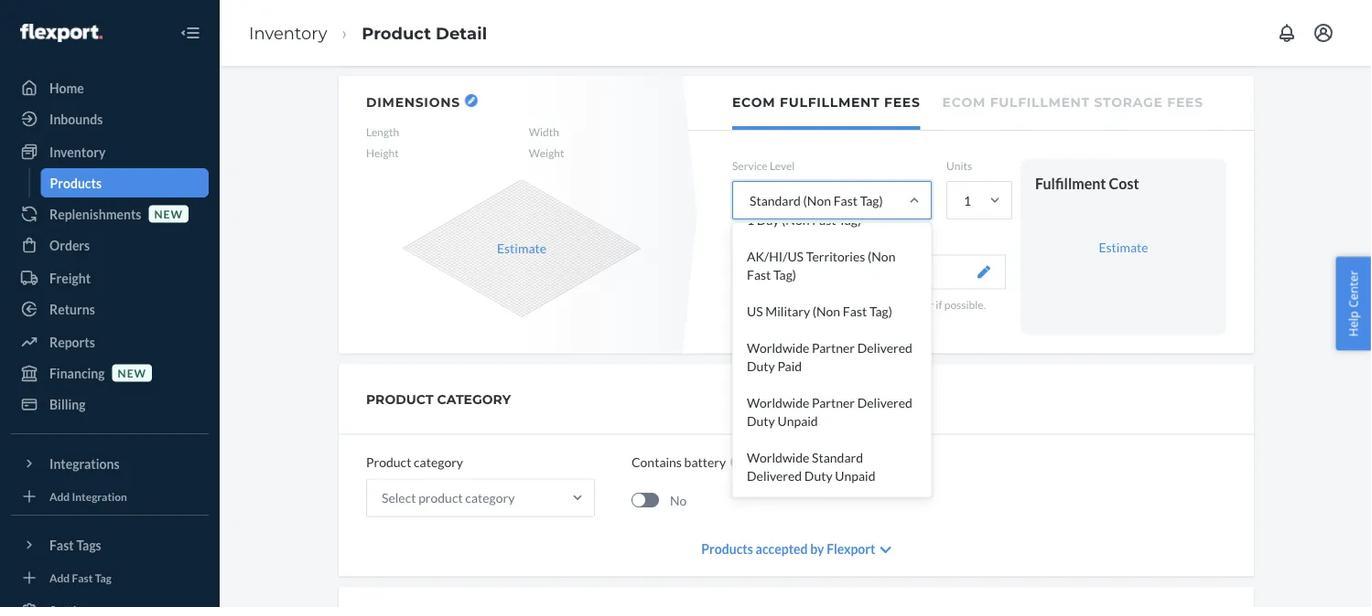 Task type: describe. For each thing, give the bounding box(es) containing it.
1 for 1
[[964, 193, 971, 208]]

delivered for worldwide partner delivered duty unpaid
[[857, 395, 912, 411]]

dimensions
[[366, 94, 460, 110]]

likely
[[732, 298, 760, 311]]

freight
[[49, 270, 91, 286]]

service
[[732, 159, 768, 173]]

worldwide partner delivered duty paid
[[747, 340, 912, 374]]

products accepted by flexport
[[701, 542, 875, 558]]

integrations button
[[11, 449, 209, 479]]

ecom fulfillment storage fees tab
[[942, 76, 1204, 126]]

reports link
[[11, 328, 209, 357]]

tab list containing ecom fulfillment fees
[[689, 76, 1254, 131]]

returns link
[[11, 295, 209, 324]]

integrations
[[49, 456, 120, 472]]

worldwide standard delivered duty unpaid
[[747, 450, 876, 484]]

inbounds link
[[11, 104, 209, 134]]

products link
[[41, 168, 209, 198]]

1 for 1 day (non fast tag)
[[747, 212, 754, 228]]

1 day (non fast tag)
[[747, 212, 861, 228]]

no
[[670, 493, 687, 509]]

add for add fast tag
[[49, 572, 70, 585]]

estimate for "estimate" link
[[1099, 239, 1148, 255]]

help center button
[[1336, 257, 1371, 351]]

delivered for worldwide standard delivered duty unpaid
[[747, 468, 802, 484]]

fees inside tab
[[1167, 95, 1204, 110]]

(non for ak/hi/us territories (non fast tag)
[[868, 249, 896, 264]]

partner for unpaid
[[812, 395, 855, 411]]

units
[[946, 159, 972, 173]]

0 vertical spatial in
[[797, 298, 806, 311]]

tags
[[76, 538, 101, 553]]

add fast tag link
[[11, 568, 209, 589]]

category
[[437, 392, 511, 407]]

add integration link
[[11, 486, 209, 508]]

tag) up territories
[[860, 193, 883, 208]]

service level element
[[732, 181, 932, 498]]

partner for paid
[[812, 340, 855, 356]]

0 vertical spatial standard
[[750, 193, 801, 208]]

ecom for ecom fulfillment storage fees
[[942, 95, 986, 110]]

product
[[418, 491, 463, 506]]

recommended
[[798, 264, 882, 280]]

(non for us military (non fast tag)
[[813, 304, 840, 319]]

fast inside dropdown button
[[49, 538, 74, 553]]

duty for worldwide partner delivered duty unpaid
[[747, 413, 775, 429]]

level
[[770, 159, 795, 173]]

weight
[[529, 147, 564, 160]]

fast tags button
[[11, 531, 209, 560]]

financing
[[49, 366, 105, 381]]

replenishments
[[49, 206, 141, 222]]

fulfillment for fees
[[780, 95, 880, 110]]

fulfillment for storage
[[990, 95, 1090, 110]]

contains battery
[[632, 455, 726, 471]]

select
[[382, 491, 416, 506]]

1 vertical spatial flexport
[[827, 542, 875, 558]]

reports
[[49, 335, 95, 350]]

worldwide for worldwide standard delivered duty unpaid
[[747, 450, 809, 466]]

fast down standard (non fast tag) in the right top of the page
[[812, 212, 836, 228]]

breadcrumbs navigation
[[234, 6, 502, 60]]

open notifications image
[[1276, 22, 1298, 44]]

us military (non fast tag)
[[747, 304, 892, 319]]

inventory inside breadcrumbs navigation
[[249, 23, 327, 43]]

1 vertical spatial ship
[[864, 313, 884, 327]]

help center
[[1345, 271, 1362, 337]]

billing link
[[11, 390, 209, 419]]

territories
[[806, 249, 865, 264]]

ecom fulfillment fees
[[732, 95, 920, 110]]

tag) for ak/hi/us territories (non fast tag)
[[773, 267, 796, 283]]

fulfillment left the cost
[[1035, 174, 1106, 192]]

length
[[366, 125, 399, 139]]

or
[[855, 298, 866, 311]]

delivered for worldwide partner delivered duty paid
[[857, 340, 912, 356]]

chevron down image
[[880, 544, 891, 557]]

box.
[[904, 313, 924, 327]]

freight link
[[11, 264, 209, 293]]

to
[[762, 298, 773, 311]]

us
[[747, 304, 763, 319]]

integration
[[72, 490, 127, 503]]

1 vertical spatial in
[[886, 313, 895, 327]]

product category
[[366, 392, 511, 407]]

ak/hi/us
[[747, 249, 804, 264]]

ecom for ecom fulfillment fees
[[732, 95, 776, 110]]

fast right the will
[[843, 304, 867, 319]]

1 horizontal spatial category
[[465, 491, 515, 506]]

close navigation image
[[179, 22, 201, 44]]

estimate button
[[497, 239, 547, 257]]

1 vertical spatial inventory
[[49, 144, 106, 160]]

center
[[1345, 271, 1362, 308]]

contains
[[632, 455, 682, 471]]

products for products
[[50, 175, 102, 191]]

help
[[1345, 311, 1362, 337]]

returns
[[49, 302, 95, 317]]

orders link
[[11, 231, 209, 260]]

home
[[49, 80, 84, 96]]

products for products accepted by flexport
[[701, 542, 753, 558]]

cost
[[1109, 174, 1139, 192]]

if
[[936, 298, 942, 311]]



Task type: locate. For each thing, give the bounding box(es) containing it.
1 vertical spatial partner
[[812, 395, 855, 411]]

in down bubble
[[886, 313, 895, 327]]

category right product
[[465, 491, 515, 506]]

product category
[[366, 455, 463, 471]]

service level
[[732, 159, 795, 173]]

0 horizontal spatial standard
[[750, 193, 801, 208]]

1 fees from the left
[[884, 95, 920, 110]]

polybag
[[815, 298, 853, 311]]

tag
[[95, 572, 112, 585]]

mailer
[[903, 298, 934, 311]]

heavier
[[732, 313, 770, 327]]

0 horizontal spatial a
[[808, 298, 813, 311]]

1 vertical spatial products
[[701, 542, 753, 558]]

ecom
[[732, 95, 776, 110], [942, 95, 986, 110]]

0 vertical spatial new
[[154, 207, 183, 221]]

billing
[[49, 397, 86, 412]]

will
[[817, 313, 834, 327]]

partner inside worldwide partner delivered duty paid
[[812, 340, 855, 356]]

products
[[50, 175, 102, 191], [701, 542, 753, 558]]

estimate for estimate button
[[497, 241, 547, 256]]

fast down ak/hi/us
[[747, 267, 771, 283]]

1 vertical spatial a
[[897, 313, 902, 327]]

inventory
[[249, 23, 327, 43], [49, 144, 106, 160]]

0 vertical spatial worldwide
[[747, 340, 809, 356]]

flexport right by
[[827, 542, 875, 558]]

fast tags
[[49, 538, 101, 553]]

worldwide down "paid"
[[747, 395, 809, 411]]

0 vertical spatial product
[[362, 23, 431, 43]]

tag) right or
[[869, 304, 892, 319]]

2 vertical spatial delivered
[[747, 468, 802, 484]]

0 horizontal spatial category
[[414, 455, 463, 471]]

duty inside worldwide standard delivered duty unpaid
[[804, 468, 833, 484]]

0 horizontal spatial fees
[[884, 95, 920, 110]]

2 ecom from the left
[[942, 95, 986, 110]]

1 horizontal spatial a
[[897, 313, 902, 327]]

2 vertical spatial duty
[[804, 468, 833, 484]]

1 vertical spatial standard
[[812, 450, 863, 466]]

select product category
[[382, 491, 515, 506]]

packaging
[[732, 233, 781, 246]]

new down "reports" link
[[118, 367, 147, 380]]

partner down the will
[[812, 340, 855, 356]]

fulfillment
[[780, 95, 880, 110], [990, 95, 1090, 110], [1035, 174, 1106, 192]]

fulfillment inside tab
[[990, 95, 1090, 110]]

width
[[529, 125, 559, 139]]

flexport recommended
[[748, 264, 882, 280]]

likely
[[836, 313, 862, 327]]

new for financing
[[118, 367, 147, 380]]

possible.
[[944, 298, 986, 311]]

0 vertical spatial unpaid
[[778, 413, 818, 429]]

product left detail at the top left of the page
[[362, 23, 431, 43]]

product
[[362, 23, 431, 43], [366, 455, 411, 471]]

category up product
[[414, 455, 463, 471]]

1 down the units
[[964, 193, 971, 208]]

partner
[[812, 340, 855, 356], [812, 395, 855, 411]]

ecom inside ecom fulfillment fees tab
[[732, 95, 776, 110]]

fast left tag
[[72, 572, 93, 585]]

duty down 'worldwide partner delivered duty unpaid' at the right
[[804, 468, 833, 484]]

2 vertical spatial worldwide
[[747, 450, 809, 466]]

1 horizontal spatial estimate
[[1099, 239, 1148, 255]]

0 vertical spatial ship
[[775, 298, 795, 311]]

fast left tags
[[49, 538, 74, 553]]

duty for worldwide partner delivered duty paid
[[747, 358, 775, 374]]

0 vertical spatial a
[[808, 298, 813, 311]]

worldwide down 'worldwide partner delivered duty unpaid' at the right
[[747, 450, 809, 466]]

ship down bubble
[[864, 313, 884, 327]]

worldwide inside worldwide partner delivered duty paid
[[747, 340, 809, 356]]

0 horizontal spatial ship
[[775, 298, 795, 311]]

ecom up service
[[732, 95, 776, 110]]

fees
[[884, 95, 920, 110], [1167, 95, 1204, 110]]

battery
[[684, 455, 726, 471]]

storage
[[1094, 95, 1163, 110]]

bubble
[[868, 298, 901, 311]]

1 horizontal spatial unpaid
[[835, 468, 876, 484]]

unpaid for standard
[[835, 468, 876, 484]]

1 vertical spatial worldwide
[[747, 395, 809, 411]]

standard down 'worldwide partner delivered duty unpaid' at the right
[[812, 450, 863, 466]]

delivered right "battery"
[[747, 468, 802, 484]]

1 vertical spatial delivered
[[857, 395, 912, 411]]

0 horizontal spatial estimate
[[497, 241, 547, 256]]

0 vertical spatial add
[[49, 490, 70, 503]]

new for replenishments
[[154, 207, 183, 221]]

tag) down standard (non fast tag) in the right top of the page
[[839, 212, 861, 228]]

worldwide for worldwide partner delivered duty paid
[[747, 340, 809, 356]]

paid
[[778, 358, 802, 374]]

tag) for 1 day (non fast tag)
[[839, 212, 861, 228]]

0 horizontal spatial inventory
[[49, 144, 106, 160]]

0 vertical spatial flexport
[[748, 264, 795, 280]]

tag)
[[860, 193, 883, 208], [839, 212, 861, 228], [773, 267, 796, 283], [869, 304, 892, 319]]

ecom inside ecom fulfillment storage fees tab
[[942, 95, 986, 110]]

delivered inside worldwide partner delivered duty paid
[[857, 340, 912, 356]]

tag) inside ak/hi/us territories (non fast tag)
[[773, 267, 796, 283]]

flexport logo image
[[20, 24, 102, 42]]

1 add from the top
[[49, 490, 70, 503]]

day
[[757, 212, 779, 228]]

worldwide for worldwide partner delivered duty unpaid
[[747, 395, 809, 411]]

new down 'products' link
[[154, 207, 183, 221]]

pencil alt image
[[468, 97, 475, 104]]

fast up 1 day (non fast tag)
[[834, 193, 858, 208]]

add for add integration
[[49, 490, 70, 503]]

accepted
[[756, 542, 808, 558]]

in up the "products"
[[797, 298, 806, 311]]

1 inside service level element
[[747, 212, 754, 228]]

1 horizontal spatial standard
[[812, 450, 863, 466]]

products left accepted
[[701, 542, 753, 558]]

product for product detail
[[362, 23, 431, 43]]

products up replenishments at the left top of page
[[50, 175, 102, 191]]

1 horizontal spatial inventory link
[[249, 23, 327, 43]]

partner down worldwide partner delivered duty paid
[[812, 395, 855, 411]]

home link
[[11, 73, 209, 103]]

2 add from the top
[[49, 572, 70, 585]]

1 vertical spatial unpaid
[[835, 468, 876, 484]]

product
[[366, 392, 434, 407]]

3 worldwide from the top
[[747, 450, 809, 466]]

ecom fulfillment storage fees
[[942, 95, 1204, 110]]

ecom fulfillment fees tab
[[732, 76, 920, 130]]

ship right to
[[775, 298, 795, 311]]

a up the "products"
[[808, 298, 813, 311]]

fulfillment cost
[[1035, 174, 1139, 192]]

delivered inside worldwide standard delivered duty unpaid
[[747, 468, 802, 484]]

0 horizontal spatial flexport
[[748, 264, 795, 280]]

0 vertical spatial products
[[50, 175, 102, 191]]

1 left day
[[747, 212, 754, 228]]

standard inside worldwide standard delivered duty unpaid
[[812, 450, 863, 466]]

1 vertical spatial category
[[465, 491, 515, 506]]

0 horizontal spatial in
[[797, 298, 806, 311]]

inbounds
[[49, 111, 103, 127]]

0 horizontal spatial ecom
[[732, 95, 776, 110]]

duty left "paid"
[[747, 358, 775, 374]]

1 vertical spatial 1
[[747, 212, 754, 228]]

fulfillment inside tab
[[780, 95, 880, 110]]

add integration
[[49, 490, 127, 503]]

0 vertical spatial partner
[[812, 340, 855, 356]]

military
[[766, 304, 810, 319]]

1 worldwide from the top
[[747, 340, 809, 356]]

add left integration
[[49, 490, 70, 503]]

add fast tag
[[49, 572, 112, 585]]

fees inside tab
[[884, 95, 920, 110]]

fulfillment up level
[[780, 95, 880, 110]]

0 vertical spatial 1
[[964, 193, 971, 208]]

0 horizontal spatial new
[[118, 367, 147, 380]]

estimate link
[[1099, 239, 1148, 255]]

likely to ship in a polybag or bubble mailer if possible. heavier products will likely ship in a box.
[[732, 298, 986, 327]]

products
[[772, 313, 815, 327]]

1 horizontal spatial flexport
[[827, 542, 875, 558]]

standard (non fast tag)
[[750, 193, 883, 208]]

flexport recommended button
[[732, 255, 1006, 290]]

worldwide up "paid"
[[747, 340, 809, 356]]

unpaid inside worldwide standard delivered duty unpaid
[[835, 468, 876, 484]]

worldwide
[[747, 340, 809, 356], [747, 395, 809, 411], [747, 450, 809, 466]]

orders
[[49, 238, 90, 253]]

1 horizontal spatial inventory
[[249, 23, 327, 43]]

2 partner from the top
[[812, 395, 855, 411]]

1 vertical spatial add
[[49, 572, 70, 585]]

0 horizontal spatial products
[[50, 175, 102, 191]]

tag) down ak/hi/us
[[773, 267, 796, 283]]

height
[[366, 147, 399, 160]]

product for product category
[[366, 455, 411, 471]]

unpaid up worldwide standard delivered duty unpaid
[[778, 413, 818, 429]]

1 horizontal spatial in
[[886, 313, 895, 327]]

fast
[[834, 193, 858, 208], [812, 212, 836, 228], [747, 267, 771, 283], [843, 304, 867, 319], [49, 538, 74, 553], [72, 572, 93, 585]]

add down fast tags
[[49, 572, 70, 585]]

1 vertical spatial inventory link
[[11, 137, 209, 167]]

duty inside worldwide partner delivered duty paid
[[747, 358, 775, 374]]

unpaid inside 'worldwide partner delivered duty unpaid'
[[778, 413, 818, 429]]

0 horizontal spatial unpaid
[[778, 413, 818, 429]]

1 horizontal spatial fees
[[1167, 95, 1204, 110]]

flexport
[[748, 264, 795, 280], [827, 542, 875, 558]]

(non inside ak/hi/us territories (non fast tag)
[[868, 249, 896, 264]]

estimate
[[1099, 239, 1148, 255], [497, 241, 547, 256]]

by
[[810, 542, 824, 558]]

product detail
[[362, 23, 487, 43]]

duty inside 'worldwide partner delivered duty unpaid'
[[747, 413, 775, 429]]

add
[[49, 490, 70, 503], [49, 572, 70, 585]]

fast inside ak/hi/us territories (non fast tag)
[[747, 267, 771, 283]]

delivered down worldwide partner delivered duty paid
[[857, 395, 912, 411]]

tab list
[[689, 76, 1254, 131]]

inventory link
[[249, 23, 327, 43], [11, 137, 209, 167]]

1 vertical spatial product
[[366, 455, 411, 471]]

flexport inside button
[[748, 264, 795, 280]]

worldwide inside 'worldwide partner delivered duty unpaid'
[[747, 395, 809, 411]]

ecom up the units
[[942, 95, 986, 110]]

standard
[[750, 193, 801, 208], [812, 450, 863, 466]]

1 horizontal spatial ecom
[[942, 95, 986, 110]]

0 vertical spatial duty
[[747, 358, 775, 374]]

in
[[797, 298, 806, 311], [886, 313, 895, 327]]

unpaid
[[778, 413, 818, 429], [835, 468, 876, 484]]

partner inside 'worldwide partner delivered duty unpaid'
[[812, 395, 855, 411]]

1 horizontal spatial new
[[154, 207, 183, 221]]

detail
[[436, 23, 487, 43]]

category
[[414, 455, 463, 471], [465, 491, 515, 506]]

open account menu image
[[1313, 22, 1335, 44]]

2 fees from the left
[[1167, 95, 1204, 110]]

1 ecom from the left
[[732, 95, 776, 110]]

(non for 1 day (non fast tag)
[[782, 212, 810, 228]]

1 horizontal spatial products
[[701, 542, 753, 558]]

product up the select
[[366, 455, 411, 471]]

1 horizontal spatial 1
[[964, 193, 971, 208]]

unpaid for partner
[[778, 413, 818, 429]]

ak/hi/us territories (non fast tag)
[[747, 249, 896, 283]]

worldwide inside worldwide standard delivered duty unpaid
[[747, 450, 809, 466]]

1 partner from the top
[[812, 340, 855, 356]]

unpaid down 'worldwide partner delivered duty unpaid' at the right
[[835, 468, 876, 484]]

1 vertical spatial duty
[[747, 413, 775, 429]]

delivered
[[857, 340, 912, 356], [857, 395, 912, 411], [747, 468, 802, 484]]

0 vertical spatial inventory
[[249, 23, 327, 43]]

standard up day
[[750, 193, 801, 208]]

product detail link
[[362, 23, 487, 43]]

worldwide partner delivered duty unpaid
[[747, 395, 912, 429]]

0 vertical spatial inventory link
[[249, 23, 327, 43]]

duty for worldwide standard delivered duty unpaid
[[804, 468, 833, 484]]

product inside breadcrumbs navigation
[[362, 23, 431, 43]]

fulfillment left storage
[[990, 95, 1090, 110]]

0 horizontal spatial 1
[[747, 212, 754, 228]]

a left box.
[[897, 313, 902, 327]]

flexport down ak/hi/us
[[748, 264, 795, 280]]

delivered inside 'worldwide partner delivered duty unpaid'
[[857, 395, 912, 411]]

duty up worldwide standard delivered duty unpaid
[[747, 413, 775, 429]]

0 vertical spatial delivered
[[857, 340, 912, 356]]

duty
[[747, 358, 775, 374], [747, 413, 775, 429], [804, 468, 833, 484]]

add inside "link"
[[49, 490, 70, 503]]

delivered down box.
[[857, 340, 912, 356]]

pen image
[[978, 266, 990, 279]]

a
[[808, 298, 813, 311], [897, 313, 902, 327]]

2 worldwide from the top
[[747, 395, 809, 411]]

0 vertical spatial category
[[414, 455, 463, 471]]

1 horizontal spatial ship
[[864, 313, 884, 327]]

1 vertical spatial new
[[118, 367, 147, 380]]

tag) for us military (non fast tag)
[[869, 304, 892, 319]]

inventory link inside breadcrumbs navigation
[[249, 23, 327, 43]]

ship
[[775, 298, 795, 311], [864, 313, 884, 327]]

0 horizontal spatial inventory link
[[11, 137, 209, 167]]



Task type: vqa. For each thing, say whether or not it's contained in the screenshot.
right SERVICES
no



